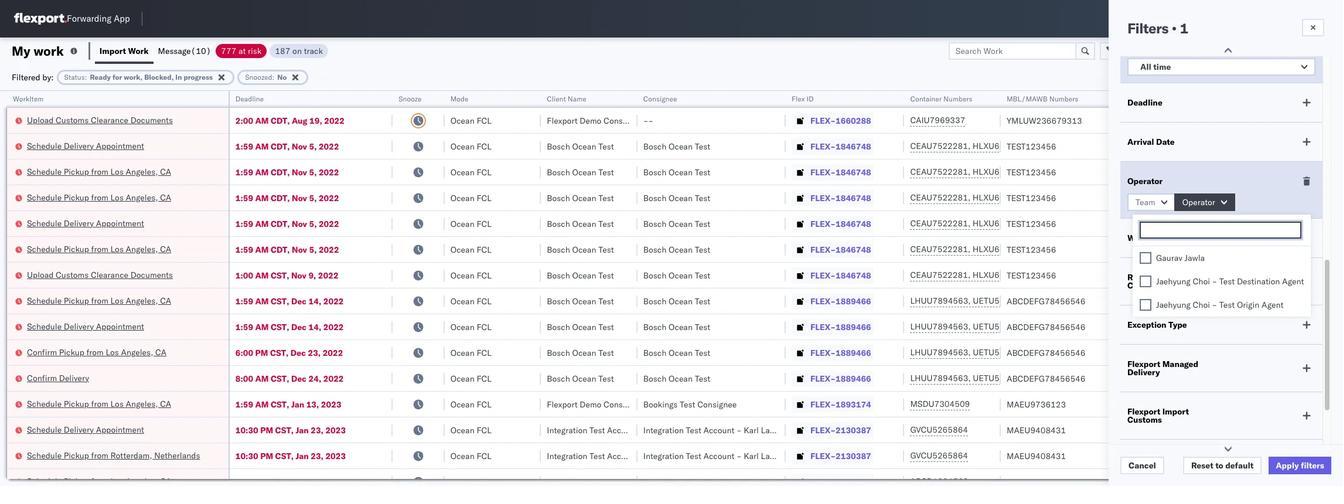 Task type: locate. For each thing, give the bounding box(es) containing it.
choi up default
[[1229, 425, 1247, 435]]

2022 for second schedule delivery appointment button from the bottom
[[324, 322, 344, 332]]

1 horizontal spatial deadline
[[1128, 97, 1163, 108]]

schedule pickup from rotterdam, netherlands
[[27, 450, 200, 461]]

resize handle column header
[[214, 91, 229, 486], [379, 91, 393, 486], [431, 91, 445, 486], [527, 91, 541, 486], [624, 91, 638, 486], [772, 91, 786, 486], [891, 91, 905, 486], [987, 91, 1001, 486], [1173, 91, 1187, 486], [1269, 91, 1283, 486], [1314, 91, 1328, 486]]

1 vertical spatial jaehyung
[[1157, 300, 1191, 310]]

schedule pickup from los angeles, ca link for third schedule pickup from los angeles, ca button from the bottom of the page
[[27, 243, 171, 255]]

3 uetu5238478 from the top
[[974, 347, 1031, 358]]

3 1889466 from the top
[[836, 347, 872, 358]]

ceau7522281, for 1st schedule pickup from los angeles, ca button from the top
[[911, 167, 971, 177]]

cst,
[[271, 270, 289, 281], [271, 296, 289, 306], [271, 322, 289, 332], [270, 347, 289, 358], [271, 373, 289, 384], [271, 399, 289, 410], [275, 425, 294, 435], [275, 451, 294, 461]]

9 am from the top
[[255, 322, 269, 332]]

0 vertical spatial jan
[[291, 399, 304, 410]]

message
[[158, 45, 191, 56]]

delivery
[[64, 140, 94, 151], [64, 218, 94, 228], [64, 321, 94, 332], [1128, 367, 1161, 378], [59, 373, 89, 383], [64, 424, 94, 435]]

upload customs clearance documents for 1:00
[[27, 269, 173, 280]]

0 vertical spatial 1:59 am cst, dec 14, 2022
[[236, 296, 344, 306]]

23,
[[308, 347, 321, 358], [311, 425, 324, 435], [311, 451, 324, 461]]

jan
[[291, 399, 304, 410], [296, 425, 309, 435], [296, 451, 309, 461]]

2 demo from the top
[[580, 399, 602, 410]]

5 fcl from the top
[[477, 218, 492, 229]]

lhuu7894563, for confirm delivery
[[911, 373, 971, 383]]

1889466
[[836, 296, 872, 306], [836, 322, 872, 332], [836, 347, 872, 358], [836, 373, 872, 384]]

jaehyung choi - test origin agent
[[1157, 300, 1284, 310], [1193, 425, 1320, 435]]

0 vertical spatial 14,
[[309, 296, 321, 306]]

10:30 pm cst, jan 23, 2023
[[236, 425, 346, 435], [236, 451, 346, 461]]

list box containing gaurav jawla
[[1133, 246, 1312, 317]]

delivery inside flexport managed delivery
[[1128, 367, 1161, 378]]

5 5, from the top
[[309, 244, 317, 255]]

14, down 9,
[[309, 296, 321, 306]]

mbl/mawb numbers
[[1007, 94, 1079, 103]]

2 schedule pickup from los angeles, ca button from the top
[[27, 191, 171, 204]]

: for snoozed
[[272, 72, 275, 81]]

: left no at the top left of page
[[272, 72, 275, 81]]

3 abcdefg78456546 from the top
[[1007, 347, 1086, 358]]

: left for at the top left of the page
[[85, 72, 87, 81]]

omkar savant for abcdefg78456546
[[1193, 347, 1245, 358]]

None checkbox
[[1140, 252, 1152, 264], [1140, 276, 1152, 287], [1140, 252, 1152, 264], [1140, 276, 1152, 287]]

client name
[[547, 94, 587, 103]]

cdt, for first schedule delivery appointment button from the top of the page
[[271, 141, 290, 152]]

1 appointment from the top
[[96, 140, 144, 151]]

appointment
[[96, 140, 144, 151], [96, 218, 144, 228], [96, 321, 144, 332], [96, 424, 144, 435]]

1 vertical spatial confirm
[[27, 373, 57, 383]]

2 vertical spatial gaurav jawla
[[1157, 253, 1206, 263]]

4 schedule from the top
[[27, 218, 62, 228]]

flex-1889466
[[811, 296, 872, 306], [811, 322, 872, 332], [811, 347, 872, 358], [811, 373, 872, 384]]

all
[[1141, 62, 1152, 72]]

uetu5238478 for schedule pickup from los angeles, ca
[[974, 296, 1031, 306]]

0 horizontal spatial origin
[[1238, 300, 1260, 310]]

flex-1889466 for schedule pickup from los angeles, ca
[[811, 296, 872, 306]]

24,
[[309, 373, 321, 384]]

abcdefg78456546 for schedule delivery appointment
[[1007, 322, 1086, 332]]

4 lhuu7894563, from the top
[[911, 373, 971, 383]]

type right item at the right of page
[[1170, 233, 1189, 243]]

14, for schedule pickup from los angeles, ca
[[309, 296, 321, 306]]

work up status : ready for work, blocked, in progress
[[128, 45, 149, 56]]

1 horizontal spatial operator
[[1183, 197, 1216, 208]]

delivery for 1st the schedule delivery appointment link from the top of the page
[[64, 140, 94, 151]]

8 am from the top
[[255, 296, 269, 306]]

import up for at the top left of the page
[[100, 45, 126, 56]]

choi right for
[[1193, 276, 1211, 287]]

1 vertical spatial 2130387
[[836, 451, 872, 461]]

batch action
[[1278, 45, 1329, 56]]

777 at risk
[[221, 45, 262, 56]]

upload customs clearance documents for 2:00
[[27, 115, 173, 125]]

1 horizontal spatial origin
[[1274, 425, 1296, 435]]

5 1:59 am cdt, nov 5, 2022 from the top
[[236, 244, 339, 255]]

1 vertical spatial upload customs clearance documents
[[27, 269, 173, 280]]

appointment for 3rd the schedule delivery appointment link from the bottom
[[96, 218, 144, 228]]

4 appointment from the top
[[96, 424, 144, 435]]

numbers up caiu7969337
[[944, 94, 973, 103]]

jaehyung choi - test destination agent
[[1157, 276, 1305, 287]]

2 upload from the top
[[27, 269, 54, 280]]

1 horizontal spatial :
[[272, 72, 275, 81]]

10:30
[[236, 425, 258, 435], [236, 451, 258, 461]]

schedule delivery appointment link
[[27, 140, 144, 152], [27, 217, 144, 229], [27, 320, 144, 332], [27, 424, 144, 435]]

1 flex-1889466 from the top
[[811, 296, 872, 306]]

schedule pickup from los angeles, ca link for 4th schedule pickup from los angeles, ca button from the bottom of the page
[[27, 191, 171, 203]]

0 vertical spatial gvcu5265864
[[911, 424, 969, 435]]

pm for schedule pickup from rotterdam, netherlands
[[260, 451, 273, 461]]

0 vertical spatial gaurav jawla
[[1193, 115, 1242, 126]]

1 vertical spatial origin
[[1274, 425, 1296, 435]]

1 vertical spatial maeu9408431
[[1007, 451, 1067, 461]]

filters • 1
[[1128, 19, 1189, 37]]

0 vertical spatial 2023
[[321, 399, 342, 410]]

11 resize handle column header from the left
[[1314, 91, 1328, 486]]

schedule pickup from los angeles, ca link for 1st schedule pickup from los angeles, ca button from the top
[[27, 166, 171, 177]]

1 : from the left
[[85, 72, 87, 81]]

1 flex-1846748 from the top
[[811, 141, 872, 152]]

1 vertical spatial import
[[1163, 406, 1190, 417]]

uetu5238478
[[974, 296, 1031, 306], [974, 321, 1031, 332], [974, 347, 1031, 358], [974, 373, 1031, 383]]

angeles, inside button
[[121, 347, 153, 357]]

agent right destination
[[1283, 276, 1305, 287]]

1 vertical spatial savant
[[1220, 347, 1245, 358]]

2 vertical spatial jan
[[296, 451, 309, 461]]

dec left 24,
[[291, 373, 307, 384]]

schedule delivery appointment for 1st the schedule delivery appointment link from the top of the page
[[27, 140, 144, 151]]

agent down destination
[[1262, 300, 1284, 310]]

cdt, for upload customs clearance documents button corresponding to 2:00 am cdt, aug 19, 2022
[[271, 115, 290, 126]]

container
[[911, 94, 942, 103]]

6 hlxu8034992 from the top
[[1035, 270, 1093, 280]]

10 schedule from the top
[[27, 450, 62, 461]]

gaurav jawla down operator button
[[1193, 218, 1242, 229]]

0 vertical spatial 10:30 pm cst, jan 23, 2023
[[236, 425, 346, 435]]

1 upload from the top
[[27, 115, 54, 125]]

dec up '6:00 pm cst, dec 23, 2022'
[[291, 322, 307, 332]]

1 documents from the top
[[131, 115, 173, 125]]

confirm pickup from los angeles, ca link
[[27, 346, 167, 358]]

ready left for at the top left of the page
[[90, 72, 111, 81]]

msdu7304509
[[911, 399, 971, 409]]

operator right team button
[[1183, 197, 1216, 208]]

work inside import work button
[[128, 45, 149, 56]]

jan for schedule pickup from los angeles, ca
[[291, 399, 304, 410]]

5 schedule from the top
[[27, 244, 62, 254]]

aug
[[292, 115, 308, 126]]

origin
[[1238, 300, 1260, 310], [1274, 425, 1296, 435]]

0 vertical spatial gaurav
[[1193, 115, 1219, 126]]

documents for 2:00 am cdt, aug 19, 2022
[[131, 115, 173, 125]]

team
[[1136, 197, 1156, 208]]

type right exception
[[1169, 320, 1188, 330]]

0 vertical spatial 23,
[[308, 347, 321, 358]]

4 schedule pickup from los angeles, ca link from the top
[[27, 295, 171, 306]]

lhuu7894563,
[[911, 296, 971, 306], [911, 321, 971, 332], [911, 347, 971, 358], [911, 373, 971, 383]]

ceau7522281, hlxu6269489, hlxu8034992
[[911, 141, 1093, 151], [911, 167, 1093, 177], [911, 192, 1093, 203], [911, 218, 1093, 229], [911, 244, 1093, 254], [911, 270, 1093, 280]]

hlxu6269489,
[[973, 141, 1033, 151], [973, 167, 1033, 177], [973, 192, 1033, 203], [973, 218, 1033, 229], [973, 244, 1033, 254], [973, 270, 1033, 280]]

1 1889466 from the top
[[836, 296, 872, 306]]

confirm inside button
[[27, 373, 57, 383]]

1 1:59 from the top
[[236, 141, 253, 152]]

0 vertical spatial maeu9408431
[[1007, 425, 1067, 435]]

resize handle column header for mode
[[527, 91, 541, 486]]

jawla down operator button
[[1221, 218, 1242, 229]]

fcl
[[477, 115, 492, 126], [477, 141, 492, 152], [477, 167, 492, 177], [477, 193, 492, 203], [477, 218, 492, 229], [477, 244, 492, 255], [477, 270, 492, 281], [477, 296, 492, 306], [477, 322, 492, 332], [477, 347, 492, 358], [477, 373, 492, 384], [477, 399, 492, 410], [477, 425, 492, 435], [477, 451, 492, 461]]

jawla up ready for customs clearance
[[1185, 253, 1206, 263]]

jaehyung down ready for customs clearance
[[1157, 300, 1191, 310]]

origin down destination
[[1238, 300, 1260, 310]]

omkar savant for test123456
[[1193, 193, 1245, 203]]

import
[[100, 45, 126, 56], [1163, 406, 1190, 417]]

documents for 1:00 am cst, nov 9, 2022
[[131, 269, 173, 280]]

0 vertical spatial upload customs clearance documents link
[[27, 114, 173, 126]]

1 vertical spatial jan
[[296, 425, 309, 435]]

2 appointment from the top
[[96, 218, 144, 228]]

1 numbers from the left
[[944, 94, 973, 103]]

1 flex- from the top
[[811, 115, 836, 126]]

0 vertical spatial jawla
[[1221, 115, 1242, 126]]

0 vertical spatial origin
[[1238, 300, 1260, 310]]

1 vertical spatial upload customs clearance documents link
[[27, 269, 173, 281]]

1 vertical spatial gaurav jawla
[[1193, 218, 1242, 229]]

0 vertical spatial upload customs clearance documents button
[[27, 114, 173, 127]]

0 horizontal spatial work
[[128, 45, 149, 56]]

6 flex-1846748 from the top
[[811, 270, 872, 281]]

Search Work text field
[[949, 42, 1077, 60]]

dec for confirm delivery
[[291, 373, 307, 384]]

schedule delivery appointment for 3rd the schedule delivery appointment link from the bottom
[[27, 218, 144, 228]]

schedule pickup from los angeles, ca link
[[27, 166, 171, 177], [27, 191, 171, 203], [27, 243, 171, 255], [27, 295, 171, 306], [27, 398, 171, 410]]

type
[[1170, 233, 1189, 243], [1169, 320, 1188, 330]]

1 abcdefg78456546 from the top
[[1007, 296, 1086, 306]]

confirm for confirm pickup from los angeles, ca
[[27, 347, 57, 357]]

1 vertical spatial flex-2130387
[[811, 451, 872, 461]]

3 hlxu6269489, from the top
[[973, 192, 1033, 203]]

0 horizontal spatial deadline
[[236, 94, 264, 103]]

deadline inside button
[[236, 94, 264, 103]]

consignee inside button
[[644, 94, 677, 103]]

1 savant from the top
[[1220, 193, 1245, 203]]

5,
[[309, 141, 317, 152], [309, 167, 317, 177], [309, 193, 317, 203], [309, 218, 317, 229], [309, 244, 317, 255]]

dec down 1:00 am cst, nov 9, 2022
[[291, 296, 307, 306]]

0 horizontal spatial numbers
[[944, 94, 973, 103]]

1 vertical spatial clearance
[[91, 269, 128, 280]]

1 vertical spatial 10:30 pm cst, jan 23, 2023
[[236, 451, 346, 461]]

: for status
[[85, 72, 87, 81]]

flex id button
[[786, 92, 893, 104]]

from
[[91, 166, 108, 177], [91, 192, 108, 203], [91, 244, 108, 254], [91, 295, 108, 306], [86, 347, 104, 357], [91, 398, 108, 409], [91, 450, 108, 461]]

maeu9408431
[[1007, 425, 1067, 435], [1007, 451, 1067, 461]]

0 vertical spatial 10:30
[[236, 425, 258, 435]]

1 vertical spatial jawla
[[1221, 218, 1242, 229]]

flex-1893174
[[811, 399, 872, 410]]

lhuu7894563, for schedule delivery appointment
[[911, 321, 971, 332]]

am
[[255, 115, 269, 126], [255, 141, 269, 152], [255, 167, 269, 177], [255, 193, 269, 203], [255, 218, 269, 229], [255, 244, 269, 255], [255, 270, 269, 281], [255, 296, 269, 306], [255, 322, 269, 332], [255, 373, 269, 384], [255, 399, 269, 410]]

1 vertical spatial 14,
[[309, 322, 321, 332]]

6 ceau7522281, from the top
[[911, 270, 971, 280]]

1:59 am cst, dec 14, 2022 for schedule pickup from los angeles, ca
[[236, 296, 344, 306]]

upload for 1:00 am cst, nov 9, 2022
[[27, 269, 54, 280]]

lhuu7894563, uetu5238478 for schedule delivery appointment
[[911, 321, 1031, 332]]

1 vertical spatial jaehyung choi - test origin agent
[[1193, 425, 1320, 435]]

2 schedule pickup from los angeles, ca link from the top
[[27, 191, 171, 203]]

appointment for 1st the schedule delivery appointment link from the top of the page
[[96, 140, 144, 151]]

1:59 am cst, dec 14, 2022
[[236, 296, 344, 306], [236, 322, 344, 332]]

None checkbox
[[1140, 299, 1152, 311]]

1 upload customs clearance documents from the top
[[27, 115, 173, 125]]

jawla down all time button
[[1221, 115, 1242, 126]]

forwarding app link
[[14, 13, 130, 25]]

1 vertical spatial upload customs clearance documents button
[[27, 269, 173, 282]]

mode
[[451, 94, 469, 103]]

omkar up managed in the right bottom of the page
[[1193, 347, 1218, 358]]

1 uetu5238478 from the top
[[974, 296, 1031, 306]]

dec for schedule pickup from los angeles, ca
[[291, 296, 307, 306]]

6 1846748 from the top
[[836, 270, 872, 281]]

1 14, from the top
[[309, 296, 321, 306]]

bosch
[[547, 141, 570, 152], [644, 141, 667, 152], [547, 167, 570, 177], [644, 167, 667, 177], [547, 193, 570, 203], [644, 193, 667, 203], [547, 218, 570, 229], [644, 218, 667, 229], [547, 244, 570, 255], [644, 244, 667, 255], [547, 270, 570, 281], [644, 270, 667, 281], [547, 296, 570, 306], [644, 296, 667, 306], [547, 322, 570, 332], [644, 322, 667, 332], [547, 347, 570, 358], [644, 347, 667, 358], [547, 373, 570, 384], [644, 373, 667, 384]]

ceau7522281, for first schedule delivery appointment button from the top of the page
[[911, 141, 971, 151]]

0 vertical spatial import
[[100, 45, 126, 56]]

1 schedule delivery appointment from the top
[[27, 140, 144, 151]]

by:
[[42, 72, 54, 82]]

customs
[[56, 115, 89, 125], [56, 269, 89, 280], [1169, 272, 1204, 283], [1128, 415, 1163, 425]]

1 vertical spatial gaurav
[[1193, 218, 1219, 229]]

187
[[275, 45, 291, 56]]

3 cdt, from the top
[[271, 167, 290, 177]]

0 vertical spatial clearance
[[91, 115, 128, 125]]

omkar right team button
[[1193, 193, 1218, 203]]

1 vertical spatial 23,
[[311, 425, 324, 435]]

1 horizontal spatial numbers
[[1050, 94, 1079, 103]]

6 am from the top
[[255, 244, 269, 255]]

angeles,
[[126, 166, 158, 177], [126, 192, 158, 203], [126, 244, 158, 254], [126, 295, 158, 306], [121, 347, 153, 357], [126, 398, 158, 409]]

origin up apply
[[1274, 425, 1296, 435]]

import down flexport managed delivery
[[1163, 406, 1190, 417]]

1 vertical spatial agent
[[1262, 300, 1284, 310]]

4 uetu5238478 from the top
[[974, 373, 1031, 383]]

14 ocean fcl from the top
[[451, 451, 492, 461]]

0 vertical spatial flex-2130387
[[811, 425, 872, 435]]

1 vertical spatial upload
[[27, 269, 54, 280]]

None text field
[[1145, 226, 1301, 236]]

flexport demo consignee for bookings test consignee
[[547, 399, 643, 410]]

1:59 am cst, dec 14, 2022 down 1:00 am cst, nov 9, 2022
[[236, 296, 344, 306]]

0 vertical spatial pm
[[255, 347, 268, 358]]

1 vertical spatial ready
[[1128, 272, 1152, 283]]

0 vertical spatial omkar
[[1193, 193, 1218, 203]]

0 vertical spatial savant
[[1220, 193, 1245, 203]]

account
[[607, 425, 638, 435], [704, 425, 735, 435], [607, 451, 638, 461], [704, 451, 735, 461]]

uetu5238478 for schedule delivery appointment
[[974, 321, 1031, 332]]

confirm pickup from los angeles, ca button
[[27, 346, 167, 359]]

work left item at the right of page
[[1128, 233, 1149, 243]]

2 omkar from the top
[[1193, 347, 1218, 358]]

1 vertical spatial gvcu5265864
[[911, 450, 969, 461]]

ready left for
[[1128, 272, 1152, 283]]

3 1:59 from the top
[[236, 193, 253, 203]]

deadline down all
[[1128, 97, 1163, 108]]

consignee right bookings
[[698, 399, 737, 410]]

pickup for 4th schedule pickup from los angeles, ca button from the bottom of the page
[[64, 192, 89, 203]]

agent up filters
[[1298, 425, 1320, 435]]

2 gvcu5265864 from the top
[[911, 450, 969, 461]]

los inside button
[[106, 347, 119, 357]]

0 vertical spatial documents
[[131, 115, 173, 125]]

1893174
[[836, 399, 872, 410]]

2 : from the left
[[272, 72, 275, 81]]

confirm delivery link
[[27, 372, 89, 384]]

2 uetu5238478 from the top
[[974, 321, 1031, 332]]

ca inside the confirm pickup from los angeles, ca link
[[155, 347, 167, 357]]

3 5, from the top
[[309, 193, 317, 203]]

flex-
[[811, 115, 836, 126], [811, 141, 836, 152], [811, 167, 836, 177], [811, 193, 836, 203], [811, 218, 836, 229], [811, 244, 836, 255], [811, 270, 836, 281], [811, 296, 836, 306], [811, 322, 836, 332], [811, 347, 836, 358], [811, 373, 836, 384], [811, 399, 836, 410], [811, 425, 836, 435], [811, 451, 836, 461]]

2 vertical spatial pm
[[260, 451, 273, 461]]

1 5, from the top
[[309, 141, 317, 152]]

dec up 8:00 am cst, dec 24, 2022
[[291, 347, 306, 358]]

ca
[[160, 166, 171, 177], [160, 192, 171, 203], [160, 244, 171, 254], [160, 295, 171, 306], [155, 347, 167, 357], [160, 398, 171, 409]]

delivery inside button
[[59, 373, 89, 383]]

ceau7522281, for upload customs clearance documents button related to 1:00 am cst, nov 9, 2022
[[911, 270, 971, 280]]

list box
[[1133, 246, 1312, 317]]

confirm inside button
[[27, 347, 57, 357]]

2 vertical spatial choi
[[1229, 425, 1247, 435]]

operator up the team
[[1128, 176, 1163, 186]]

Search Shipments (/) text field
[[1119, 10, 1232, 28]]

work
[[34, 43, 64, 59]]

11 ocean fcl from the top
[[451, 373, 492, 384]]

0 vertical spatial confirm
[[27, 347, 57, 357]]

2 vertical spatial jawla
[[1185, 253, 1206, 263]]

0 vertical spatial demo
[[580, 115, 602, 126]]

1:59 am cdt, nov 5, 2022
[[236, 141, 339, 152], [236, 167, 339, 177], [236, 193, 339, 203], [236, 218, 339, 229], [236, 244, 339, 255]]

2 schedule delivery appointment link from the top
[[27, 217, 144, 229]]

pm
[[255, 347, 268, 358], [260, 425, 273, 435], [260, 451, 273, 461]]

0 vertical spatial 2130387
[[836, 425, 872, 435]]

consignee up --
[[644, 94, 677, 103]]

lhuu7894563, uetu5238478 for confirm delivery
[[911, 373, 1031, 383]]

0 vertical spatial jaehyung choi - test origin agent
[[1157, 300, 1284, 310]]

1 omkar savant from the top
[[1193, 193, 1245, 203]]

2 maeu9408431 from the top
[[1007, 451, 1067, 461]]

gaurav
[[1193, 115, 1219, 126], [1193, 218, 1219, 229], [1157, 253, 1183, 263]]

jaehyung down item at the right of page
[[1157, 276, 1191, 287]]

numbers up "ymluw236679313"
[[1050, 94, 1079, 103]]

2 1:59 am cdt, nov 5, 2022 from the top
[[236, 167, 339, 177]]

workitem button
[[7, 92, 217, 104]]

7 am from the top
[[255, 270, 269, 281]]

0 vertical spatial upload
[[27, 115, 54, 125]]

clearance inside ready for customs clearance
[[1128, 280, 1168, 291]]

4 abcdefg78456546 from the top
[[1007, 373, 1086, 384]]

4 flex-1889466 from the top
[[811, 373, 872, 384]]

0 vertical spatial flexport demo consignee
[[547, 115, 643, 126]]

schedule pickup from los angeles, ca link for first schedule pickup from los angeles, ca button from the bottom of the page
[[27, 398, 171, 410]]

1 vertical spatial type
[[1169, 320, 1188, 330]]

4 flex-1846748 from the top
[[811, 218, 872, 229]]

9 fcl from the top
[[477, 322, 492, 332]]

gaurav jawla up ready for customs clearance
[[1157, 253, 1206, 263]]

1 schedule pickup from los angeles, ca from the top
[[27, 166, 171, 177]]

2 flexport demo consignee from the top
[[547, 399, 643, 410]]

0 vertical spatial ready
[[90, 72, 111, 81]]

2 vertical spatial 23,
[[311, 451, 324, 461]]

13 flex- from the top
[[811, 425, 836, 435]]

appointment for third the schedule delivery appointment link from the top
[[96, 321, 144, 332]]

0 vertical spatial upload customs clearance documents
[[27, 115, 173, 125]]

(10)
[[191, 45, 211, 56]]

id
[[807, 94, 814, 103]]

2130387
[[836, 425, 872, 435], [836, 451, 872, 461]]

1:59 am cst, dec 14, 2022 up '6:00 pm cst, dec 23, 2022'
[[236, 322, 344, 332]]

jaehyung up reset
[[1193, 425, 1227, 435]]

1 flexport demo consignee from the top
[[547, 115, 643, 126]]

5 resize handle column header from the left
[[624, 91, 638, 486]]

confirm
[[27, 347, 57, 357], [27, 373, 57, 383]]

flex-2130387
[[811, 425, 872, 435], [811, 451, 872, 461]]

187 on track
[[275, 45, 323, 56]]

choi down jaehyung choi - test destination agent
[[1193, 300, 1211, 310]]

23, for schedule pickup from rotterdam, netherlands
[[311, 451, 324, 461]]

2022 for 2nd schedule pickup from los angeles, ca button from the bottom of the page
[[324, 296, 344, 306]]

2022 for upload customs clearance documents button related to 1:00 am cst, nov 9, 2022
[[318, 270, 339, 281]]

11 fcl from the top
[[477, 373, 492, 384]]

jaehyung choi - test origin agent down jaehyung choi - test destination agent
[[1157, 300, 1284, 310]]

4 1:59 am cdt, nov 5, 2022 from the top
[[236, 218, 339, 229]]

2 test123456 from the top
[[1007, 167, 1057, 177]]

2 vertical spatial clearance
[[1128, 280, 1168, 291]]

3 1846748 from the top
[[836, 193, 872, 203]]

los
[[111, 166, 124, 177], [111, 192, 124, 203], [111, 244, 124, 254], [111, 295, 124, 306], [106, 347, 119, 357], [111, 398, 124, 409]]

2 savant from the top
[[1220, 347, 1245, 358]]

abcdefg78456546 for confirm delivery
[[1007, 373, 1086, 384]]

flexport demo consignee
[[547, 115, 643, 126], [547, 399, 643, 410]]

1 horizontal spatial ready
[[1128, 272, 1152, 283]]

4 ceau7522281, from the top
[[911, 218, 971, 229]]

resize handle column header for mbl/mawb numbers
[[1173, 91, 1187, 486]]

delivery for third the schedule delivery appointment link from the top
[[64, 321, 94, 332]]

1 vertical spatial flexport demo consignee
[[547, 399, 643, 410]]

gaurav jawla for test123456
[[1193, 218, 1242, 229]]

1 vertical spatial omkar savant
[[1193, 347, 1245, 358]]

0 vertical spatial jaehyung
[[1157, 276, 1191, 287]]

destination
[[1238, 276, 1281, 287]]

gvcu5265864
[[911, 424, 969, 435], [911, 450, 969, 461]]

14, up '6:00 pm cst, dec 23, 2022'
[[309, 322, 321, 332]]

0 vertical spatial omkar savant
[[1193, 193, 1245, 203]]

2023 for schedule pickup from los angeles, ca
[[321, 399, 342, 410]]

delivery for 3rd the schedule delivery appointment link from the bottom
[[64, 218, 94, 228]]

2 upload customs clearance documents button from the top
[[27, 269, 173, 282]]

gaurav down operator button
[[1193, 218, 1219, 229]]

to
[[1216, 460, 1224, 471]]

0 horizontal spatial :
[[85, 72, 87, 81]]

gaurav down all time button
[[1193, 115, 1219, 126]]

1 vertical spatial omkar
[[1193, 347, 1218, 358]]

arrival
[[1128, 137, 1155, 147]]

resize handle column header for client name
[[624, 91, 638, 486]]

deadline up 2:00
[[236, 94, 264, 103]]

work
[[128, 45, 149, 56], [1128, 233, 1149, 243]]

pickup for schedule pickup from rotterdam, netherlands button
[[64, 450, 89, 461]]

filtered by:
[[12, 72, 54, 82]]

batch
[[1278, 45, 1301, 56]]

gaurav for test123456
[[1193, 218, 1219, 229]]

1 schedule from the top
[[27, 140, 62, 151]]

1 horizontal spatial import
[[1163, 406, 1190, 417]]

13 ocean fcl from the top
[[451, 425, 492, 435]]

1889466 for schedule pickup from los angeles, ca
[[836, 296, 872, 306]]

demo for bookings
[[580, 399, 602, 410]]

1 schedule pickup from los angeles, ca link from the top
[[27, 166, 171, 177]]

0 horizontal spatial ready
[[90, 72, 111, 81]]

0 horizontal spatial import
[[100, 45, 126, 56]]

lhuu7894563, for schedule pickup from los angeles, ca
[[911, 296, 971, 306]]

clearance for 1:00 am cst, nov 9, 2022
[[91, 269, 128, 280]]

2023 for schedule pickup from rotterdam, netherlands
[[326, 451, 346, 461]]

1 vertical spatial 1:59 am cst, dec 14, 2022
[[236, 322, 344, 332]]

gaurav up for
[[1157, 253, 1183, 263]]

12 flex- from the top
[[811, 399, 836, 410]]

3 lhuu7894563, from the top
[[911, 347, 971, 358]]

2 ocean fcl from the top
[[451, 141, 492, 152]]

3 hlxu8034992 from the top
[[1035, 192, 1093, 203]]

jaehyung choi - test origin agent up default
[[1193, 425, 1320, 435]]

demo for -
[[580, 115, 602, 126]]

resize handle column header for deadline
[[379, 91, 393, 486]]

3 resize handle column header from the left
[[431, 91, 445, 486]]

19,
[[310, 115, 322, 126]]

0 vertical spatial work
[[128, 45, 149, 56]]

status
[[64, 72, 85, 81]]

0 horizontal spatial operator
[[1128, 176, 1163, 186]]

flexport inside flexport import customs
[[1128, 406, 1161, 417]]

ceau7522281,
[[911, 141, 971, 151], [911, 167, 971, 177], [911, 192, 971, 203], [911, 218, 971, 229], [911, 244, 971, 254], [911, 270, 971, 280]]

1:59
[[236, 141, 253, 152], [236, 167, 253, 177], [236, 193, 253, 203], [236, 218, 253, 229], [236, 244, 253, 255], [236, 296, 253, 306], [236, 322, 253, 332], [236, 399, 253, 410]]

jawla for test123456
[[1221, 218, 1242, 229]]

delivery for fourth the schedule delivery appointment link from the top of the page
[[64, 424, 94, 435]]

savant for abcdefg78456546
[[1220, 347, 1245, 358]]

savant
[[1220, 193, 1245, 203], [1220, 347, 1245, 358]]

1 horizontal spatial work
[[1128, 233, 1149, 243]]

1 vertical spatial demo
[[580, 399, 602, 410]]

1 vertical spatial documents
[[131, 269, 173, 280]]

2 vertical spatial jaehyung
[[1193, 425, 1227, 435]]

1 vertical spatial operator
[[1183, 197, 1216, 208]]

1 vertical spatial 10:30
[[236, 451, 258, 461]]

gaurav jawla down all time button
[[1193, 115, 1242, 126]]

upload customs clearance documents link
[[27, 114, 173, 126], [27, 269, 173, 281]]



Task type: describe. For each thing, give the bounding box(es) containing it.
6 ceau7522281, hlxu6269489, hlxu8034992 from the top
[[911, 270, 1093, 280]]

all time button
[[1128, 58, 1316, 76]]

8 fcl from the top
[[477, 296, 492, 306]]

filtered
[[12, 72, 40, 82]]

flexport managed delivery
[[1128, 359, 1199, 378]]

upload customs clearance documents link for 2:00 am cdt, aug 19, 2022
[[27, 114, 173, 126]]

consignee left --
[[604, 115, 643, 126]]

1889466 for schedule delivery appointment
[[836, 322, 872, 332]]

flexport inside flexport managed delivery
[[1128, 359, 1161, 369]]

managed
[[1163, 359, 1199, 369]]

4 ceau7522281, hlxu6269489, hlxu8034992 from the top
[[911, 218, 1093, 229]]

ready inside ready for customs clearance
[[1128, 272, 1152, 283]]

pickup for third schedule pickup from los angeles, ca button from the bottom of the page
[[64, 244, 89, 254]]

import inside button
[[100, 45, 126, 56]]

1 flex-2130387 from the top
[[811, 425, 872, 435]]

8 1:59 from the top
[[236, 399, 253, 410]]

8 ocean fcl from the top
[[451, 296, 492, 306]]

2 hlxu8034992 from the top
[[1035, 167, 1093, 177]]

numbers for container numbers
[[944, 94, 973, 103]]

apply filters
[[1277, 460, 1325, 471]]

--
[[644, 115, 654, 126]]

mbl/mawb
[[1007, 94, 1048, 103]]

flex
[[792, 94, 805, 103]]

consignee left bookings
[[604, 399, 643, 410]]

apply filters button
[[1270, 457, 1332, 474]]

5 flex-1846748 from the top
[[811, 244, 872, 255]]

file
[[1143, 45, 1158, 56]]

cancel button
[[1121, 457, 1165, 474]]

5 ceau7522281, from the top
[[911, 244, 971, 254]]

my
[[12, 43, 30, 59]]

app
[[114, 13, 130, 24]]

2 1:59 from the top
[[236, 167, 253, 177]]

1 2130387 from the top
[[836, 425, 872, 435]]

container numbers
[[911, 94, 973, 103]]

1 gvcu5265864 from the top
[[911, 424, 969, 435]]

schedule pickup from los angeles, ca link for 2nd schedule pickup from los angeles, ca button from the bottom of the page
[[27, 295, 171, 306]]

upload customs clearance documents button for 1:00 am cst, nov 9, 2022
[[27, 269, 173, 282]]

4 ocean fcl from the top
[[451, 193, 492, 203]]

1 schedule pickup from los angeles, ca button from the top
[[27, 166, 171, 179]]

2 schedule delivery appointment button from the top
[[27, 217, 144, 230]]

flexport demo consignee for --
[[547, 115, 643, 126]]

7 schedule from the top
[[27, 321, 62, 332]]

4 flex- from the top
[[811, 193, 836, 203]]

3 flex-1846748 from the top
[[811, 193, 872, 203]]

work item type
[[1128, 233, 1189, 243]]

status : ready for work, blocked, in progress
[[64, 72, 213, 81]]

client
[[547, 94, 566, 103]]

resize handle column header for workitem
[[214, 91, 229, 486]]

1 vertical spatial 2023
[[326, 425, 346, 435]]

1 ceau7522281, hlxu6269489, hlxu8034992 from the top
[[911, 141, 1093, 151]]

team button
[[1128, 193, 1176, 211]]

reset
[[1192, 460, 1214, 471]]

appointment for fourth the schedule delivery appointment link from the top of the page
[[96, 424, 144, 435]]

0 vertical spatial choi
[[1193, 276, 1211, 287]]

pickup for 2nd schedule pickup from los angeles, ca button from the bottom of the page
[[64, 295, 89, 306]]

10 fcl from the top
[[477, 347, 492, 358]]

clearance for 2:00 am cdt, aug 19, 2022
[[91, 115, 128, 125]]

5 test123456 from the top
[[1007, 244, 1057, 255]]

3 ceau7522281, from the top
[[911, 192, 971, 203]]

lhuu7894563, uetu5238478 for schedule pickup from los angeles, ca
[[911, 296, 1031, 306]]

2 ceau7522281, hlxu6269489, hlxu8034992 from the top
[[911, 167, 1093, 177]]

risk
[[248, 45, 262, 56]]

schedule delivery appointment for fourth the schedule delivery appointment link from the top of the page
[[27, 424, 144, 435]]

0 vertical spatial agent
[[1283, 276, 1305, 287]]

2 10:30 from the top
[[236, 451, 258, 461]]

pickup for first schedule pickup from los angeles, ca button from the bottom of the page
[[64, 398, 89, 409]]

10 resize handle column header from the left
[[1269, 91, 1283, 486]]

delivery for confirm delivery link
[[59, 373, 89, 383]]

8:00
[[236, 373, 253, 384]]

message (10)
[[158, 45, 211, 56]]

1 1:59 am cdt, nov 5, 2022 from the top
[[236, 141, 339, 152]]

numbers for mbl/mawb numbers
[[1050, 94, 1079, 103]]

default
[[1226, 460, 1254, 471]]

progress
[[184, 72, 213, 81]]

time
[[1154, 62, 1172, 72]]

reset to default button
[[1184, 457, 1263, 474]]

work,
[[124, 72, 143, 81]]

operator button
[[1175, 193, 1236, 211]]

jan for schedule pickup from rotterdam, netherlands
[[296, 451, 309, 461]]

3 am from the top
[[255, 167, 269, 177]]

my work
[[12, 43, 64, 59]]

track
[[304, 45, 323, 56]]

2022 for first schedule delivery appointment button from the top of the page
[[319, 141, 339, 152]]

actions
[[1290, 94, 1315, 103]]

upload customs clearance documents link for 1:00 am cst, nov 9, 2022
[[27, 269, 173, 281]]

777
[[221, 45, 236, 56]]

4 am from the top
[[255, 193, 269, 203]]

customs inside flexport import customs
[[1128, 415, 1163, 425]]

resize handle column header for flex id
[[891, 91, 905, 486]]

2 vertical spatial agent
[[1298, 425, 1320, 435]]

resize handle column header for consignee
[[772, 91, 786, 486]]

1 vertical spatial work
[[1128, 233, 1149, 243]]

3 fcl from the top
[[477, 167, 492, 177]]

4 fcl from the top
[[477, 193, 492, 203]]

omkar for abcdefg78456546
[[1193, 347, 1218, 358]]

gaurav jawla for ymluw236679313
[[1193, 115, 1242, 126]]

1 test123456 from the top
[[1007, 141, 1057, 152]]

deadline button
[[230, 92, 381, 104]]

in
[[176, 72, 182, 81]]

mbl/mawb numbers button
[[1001, 92, 1175, 104]]

2 vertical spatial gaurav
[[1157, 253, 1183, 263]]

schedule inside button
[[27, 450, 62, 461]]

operator inside button
[[1183, 197, 1216, 208]]

6:00
[[236, 347, 253, 358]]

0 vertical spatial type
[[1170, 233, 1189, 243]]

23, for confirm pickup from los angeles, ca
[[308, 347, 321, 358]]

for
[[1154, 272, 1167, 283]]

snoozed : no
[[245, 72, 287, 81]]

for
[[113, 72, 122, 81]]

4 1:59 from the top
[[236, 218, 253, 229]]

6 1:59 from the top
[[236, 296, 253, 306]]

4 cdt, from the top
[[271, 193, 290, 203]]

flexport import customs
[[1128, 406, 1190, 425]]

flex-1889466 for confirm delivery
[[811, 373, 872, 384]]

2 flex-1846748 from the top
[[811, 167, 872, 177]]

3 ocean fcl from the top
[[451, 167, 492, 177]]

bookings test consignee
[[644, 399, 737, 410]]

caiu7969337
[[911, 115, 966, 125]]

pm for confirm pickup from los angeles, ca
[[255, 347, 268, 358]]

1 fcl from the top
[[477, 115, 492, 126]]

7 fcl from the top
[[477, 270, 492, 281]]

2 10:30 pm cst, jan 23, 2023 from the top
[[236, 451, 346, 461]]

savant for test123456
[[1220, 193, 1245, 203]]

1889466 for confirm delivery
[[836, 373, 872, 384]]

•
[[1172, 19, 1177, 37]]

workitem
[[13, 94, 44, 103]]

9,
[[309, 270, 316, 281]]

omkar for test123456
[[1193, 193, 1218, 203]]

cdt, for second schedule delivery appointment button
[[271, 218, 290, 229]]

2 hlxu6269489, from the top
[[973, 167, 1033, 177]]

item
[[1151, 233, 1168, 243]]

6:00 pm cst, dec 23, 2022
[[236, 347, 343, 358]]

2 1846748 from the top
[[836, 167, 872, 177]]

4 schedule pickup from los angeles, ca button from the top
[[27, 295, 171, 308]]

2 schedule from the top
[[27, 166, 62, 177]]

1660288
[[836, 115, 872, 126]]

confirm delivery button
[[27, 372, 89, 385]]

snoozed
[[245, 72, 272, 81]]

3 flex- from the top
[[811, 167, 836, 177]]

7 ocean fcl from the top
[[451, 270, 492, 281]]

4 schedule pickup from los angeles, ca from the top
[[27, 295, 171, 306]]

4 test123456 from the top
[[1007, 218, 1057, 229]]

import work button
[[95, 38, 153, 64]]

6 hlxu6269489, from the top
[[973, 270, 1033, 280]]

1:59 am cst, dec 14, 2022 for schedule delivery appointment
[[236, 322, 344, 332]]

7 1:59 from the top
[[236, 322, 253, 332]]

13,
[[306, 399, 319, 410]]

confirm delivery
[[27, 373, 89, 383]]

9 schedule from the top
[[27, 424, 62, 435]]

upload customs clearance documents button for 2:00 am cdt, aug 19, 2022
[[27, 114, 173, 127]]

2 schedule pickup from los angeles, ca from the top
[[27, 192, 171, 203]]

6 cdt, from the top
[[271, 244, 290, 255]]

2022 for 1st schedule pickup from los angeles, ca button from the top
[[319, 167, 339, 177]]

11 am from the top
[[255, 399, 269, 410]]

upload for 2:00 am cdt, aug 19, 2022
[[27, 115, 54, 125]]

file exception
[[1143, 45, 1198, 56]]

5 1846748 from the top
[[836, 244, 872, 255]]

14, for schedule delivery appointment
[[309, 322, 321, 332]]

3 lhuu7894563, uetu5238478 from the top
[[911, 347, 1031, 358]]

1
[[1181, 19, 1189, 37]]

rotterdam,
[[111, 450, 152, 461]]

6 fcl from the top
[[477, 244, 492, 255]]

action
[[1303, 45, 1329, 56]]

jaehyung choi - test origin agent inside list box
[[1157, 300, 1284, 310]]

cancel
[[1129, 460, 1157, 471]]

1 schedule delivery appointment button from the top
[[27, 140, 144, 153]]

5 schedule pickup from los angeles, ca button from the top
[[27, 398, 171, 411]]

2022 for second schedule delivery appointment button
[[319, 218, 339, 229]]

11 flex- from the top
[[811, 373, 836, 384]]

jawla for ymluw236679313
[[1221, 115, 1242, 126]]

ceau7522281, for second schedule delivery appointment button
[[911, 218, 971, 229]]

1:00 am cst, nov 9, 2022
[[236, 270, 339, 281]]

confirm pickup from los angeles, ca
[[27, 347, 167, 357]]

10 am from the top
[[255, 373, 269, 384]]

arrival date
[[1128, 137, 1175, 147]]

12 ocean fcl from the top
[[451, 399, 492, 410]]

filters
[[1302, 460, 1325, 471]]

1 am from the top
[[255, 115, 269, 126]]

4 hlxu8034992 from the top
[[1035, 218, 1093, 229]]

flex id
[[792, 94, 814, 103]]

1 10:30 from the top
[[236, 425, 258, 435]]

3 schedule delivery appointment link from the top
[[27, 320, 144, 332]]

pickup for confirm pickup from los angeles, ca button
[[59, 347, 84, 357]]

1:00
[[236, 270, 253, 281]]

exception
[[1128, 320, 1167, 330]]

0 vertical spatial operator
[[1128, 176, 1163, 186]]

forwarding
[[67, 13, 112, 24]]

exception type
[[1128, 320, 1188, 330]]

2 am from the top
[[255, 141, 269, 152]]

3 schedule delivery appointment button from the top
[[27, 320, 144, 333]]

6 ocean fcl from the top
[[451, 244, 492, 255]]

2 flex-2130387 from the top
[[811, 451, 872, 461]]

5 flex- from the top
[[811, 218, 836, 229]]

schedule pickup from rotterdam, netherlands link
[[27, 449, 200, 461]]

schedule delivery appointment for third the schedule delivery appointment link from the top
[[27, 321, 144, 332]]

batch action button
[[1260, 42, 1336, 60]]

4 schedule delivery appointment button from the top
[[27, 424, 144, 437]]

customs inside ready for customs clearance
[[1169, 272, 1204, 283]]

3 schedule pickup from los angeles, ca button from the top
[[27, 243, 171, 256]]

schedule pickup from rotterdam, netherlands button
[[27, 449, 200, 462]]

3 schedule from the top
[[27, 192, 62, 203]]

flexport. image
[[14, 13, 67, 25]]

9 flex- from the top
[[811, 322, 836, 332]]

2022 for the confirm delivery button on the bottom of the page
[[324, 373, 344, 384]]

2022 for upload customs clearance documents button corresponding to 2:00 am cdt, aug 19, 2022
[[324, 115, 345, 126]]

2:00
[[236, 115, 253, 126]]

mode button
[[445, 92, 530, 104]]

flex-1660288
[[811, 115, 872, 126]]

pickup for 1st schedule pickup from los angeles, ca button from the top
[[64, 166, 89, 177]]

5 schedule pickup from los angeles, ca from the top
[[27, 398, 171, 409]]

13 fcl from the top
[[477, 425, 492, 435]]

import inside flexport import customs
[[1163, 406, 1190, 417]]

1 vertical spatial choi
[[1193, 300, 1211, 310]]

dec for schedule delivery appointment
[[291, 322, 307, 332]]

cdt, for 1st schedule pickup from los angeles, ca button from the top
[[271, 167, 290, 177]]

2 fcl from the top
[[477, 141, 492, 152]]

8:00 am cst, dec 24, 2022
[[236, 373, 344, 384]]

1 10:30 pm cst, jan 23, 2023 from the top
[[236, 425, 346, 435]]

resize handle column header for container numbers
[[987, 91, 1001, 486]]

gaurav for ymluw236679313
[[1193, 115, 1219, 126]]

netherlands
[[154, 450, 200, 461]]

1 vertical spatial pm
[[260, 425, 273, 435]]

1 ocean fcl from the top
[[451, 115, 492, 126]]



Task type: vqa. For each thing, say whether or not it's contained in the screenshot.
28, THE 2023
no



